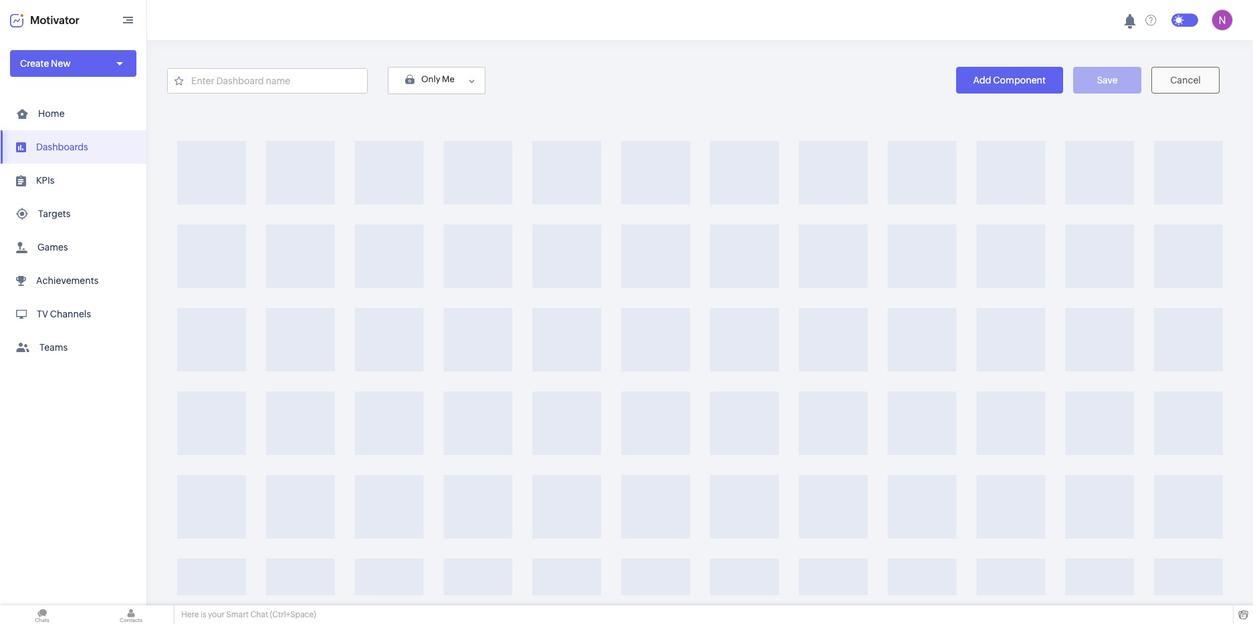 Task type: locate. For each thing, give the bounding box(es) containing it.
is
[[201, 611, 206, 620]]

add component
[[973, 75, 1046, 86]]

achievements
[[36, 276, 98, 286]]

home
[[38, 108, 65, 119]]

list containing home
[[0, 97, 146, 364]]

help image
[[1146, 14, 1157, 26]]

games
[[37, 242, 68, 253]]

here
[[181, 611, 199, 620]]

Enter Dashboard name text field
[[168, 69, 367, 93]]

create
[[20, 58, 49, 69]]

Only Me field
[[388, 67, 485, 94]]

targets
[[38, 209, 70, 219]]

list
[[0, 97, 146, 364]]

your
[[208, 611, 225, 620]]

cancel button
[[1151, 67, 1220, 94]]

user image
[[1212, 9, 1233, 31]]

teams
[[39, 342, 68, 353]]

tv
[[37, 309, 48, 320]]

new
[[51, 58, 71, 69]]



Task type: vqa. For each thing, say whether or not it's contained in the screenshot.
Template Name
no



Task type: describe. For each thing, give the bounding box(es) containing it.
smart
[[226, 611, 249, 620]]

tv channels
[[37, 309, 91, 320]]

chats image
[[0, 606, 84, 625]]

create new
[[20, 58, 71, 69]]

motivator
[[30, 14, 79, 26]]

component
[[993, 75, 1046, 86]]

here is your smart chat (ctrl+space)
[[181, 611, 316, 620]]

only
[[421, 74, 440, 84]]

channels
[[50, 309, 91, 320]]

add component button
[[956, 67, 1063, 94]]

only me
[[421, 74, 455, 84]]

cancel
[[1170, 75, 1201, 86]]

(ctrl+space)
[[270, 611, 316, 620]]

dashboards
[[36, 142, 88, 152]]

contacts image
[[89, 606, 173, 625]]

kpis
[[36, 175, 54, 186]]

me
[[442, 74, 455, 84]]

chat
[[250, 611, 268, 620]]

add
[[973, 75, 991, 86]]



